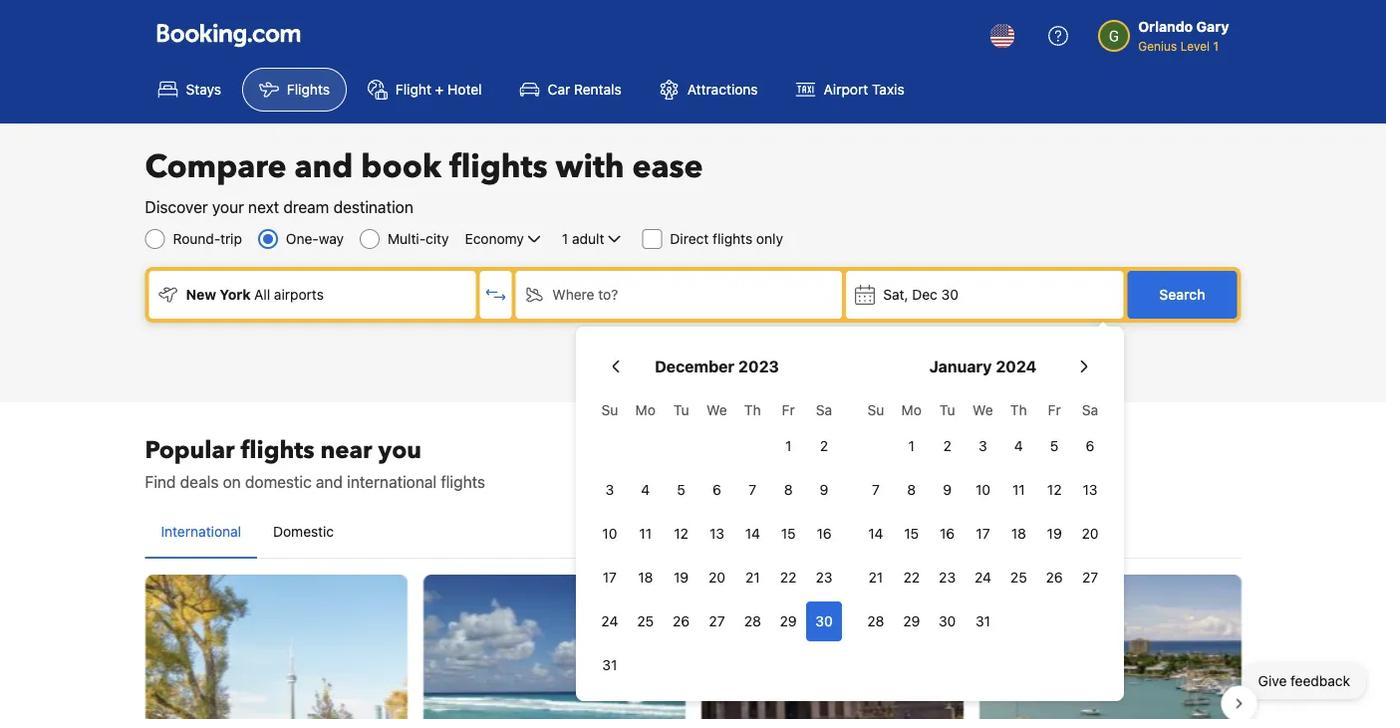 Task type: locate. For each thing, give the bounding box(es) containing it.
2 tu from the left
[[940, 402, 955, 419]]

16 for 16 "option"
[[817, 526, 832, 542]]

0 vertical spatial 25
[[1010, 570, 1027, 586]]

1 horizontal spatial 22
[[903, 570, 920, 586]]

30
[[941, 287, 959, 303], [816, 613, 833, 630], [939, 613, 956, 630]]

26 inside option
[[1046, 570, 1063, 586]]

mo for january
[[902, 402, 922, 419]]

16 inside 16 "option"
[[817, 526, 832, 542]]

sa for 2024
[[1082, 402, 1098, 419]]

2 sa from the left
[[1082, 402, 1098, 419]]

31 right 30 january 2024 option
[[976, 613, 991, 630]]

ease
[[632, 146, 703, 189]]

22 December 2023 checkbox
[[771, 558, 806, 598]]

deals
[[180, 473, 219, 492]]

19 right '18 december 2023' checkbox
[[674, 570, 689, 586]]

0 vertical spatial 5
[[1050, 438, 1059, 454]]

fr for 2023
[[782, 402, 795, 419]]

1 December 2023 checkbox
[[771, 427, 806, 466]]

28 left 29 option
[[867, 613, 884, 630]]

1 su from the left
[[601, 402, 618, 419]]

2 22 from the left
[[903, 570, 920, 586]]

sa for 2023
[[816, 402, 832, 419]]

taxis
[[872, 81, 905, 98]]

2 grid from the left
[[858, 391, 1108, 642]]

6
[[1086, 438, 1095, 454], [713, 482, 721, 498]]

2 mo from the left
[[902, 402, 922, 419]]

26 right 25 january 2024 option
[[1046, 570, 1063, 586]]

tu
[[673, 402, 689, 419], [940, 402, 955, 419]]

15 right 14 december 2023 checkbox
[[781, 526, 796, 542]]

17 inside "checkbox"
[[603, 570, 617, 586]]

14 left 15 january 2024 option
[[868, 526, 884, 542]]

1 horizontal spatial 17
[[976, 526, 990, 542]]

27 right 26 option at bottom right
[[1082, 570, 1098, 586]]

19 December 2023 checkbox
[[663, 558, 699, 598]]

21
[[745, 570, 760, 586], [869, 570, 883, 586]]

22
[[780, 570, 797, 586], [903, 570, 920, 586]]

2 th from the left
[[1010, 402, 1027, 419]]

1 th from the left
[[744, 402, 761, 419]]

12 for 12 december 2023 checkbox
[[674, 526, 689, 542]]

30 January 2024 checkbox
[[930, 602, 965, 642]]

2 9 from the left
[[943, 482, 952, 498]]

3 inside 'checkbox'
[[979, 438, 987, 454]]

airport
[[824, 81, 868, 98]]

0 horizontal spatial 21
[[745, 570, 760, 586]]

your
[[212, 198, 244, 217]]

22 inside "option"
[[780, 570, 797, 586]]

1 vertical spatial 18
[[638, 570, 653, 586]]

11 for 11 checkbox
[[1013, 482, 1025, 498]]

1 horizontal spatial 24
[[975, 570, 992, 586]]

1 inside dropdown button
[[562, 231, 568, 247]]

1 vertical spatial 31
[[602, 657, 617, 674]]

where to?
[[552, 287, 618, 303]]

30 inside "checkbox"
[[816, 613, 833, 630]]

1 16 from the left
[[817, 526, 832, 542]]

1 vertical spatial 3
[[606, 482, 614, 498]]

30 cell
[[806, 598, 842, 642]]

1 15 from the left
[[781, 526, 796, 542]]

1 horizontal spatial 31
[[976, 613, 991, 630]]

8 inside checkbox
[[907, 482, 916, 498]]

5 inside option
[[1050, 438, 1059, 454]]

car rentals link
[[503, 68, 639, 112]]

tab list
[[145, 506, 1241, 560]]

6 right 5 january 2024 option
[[1086, 438, 1095, 454]]

1 22 from the left
[[780, 570, 797, 586]]

2 15 from the left
[[904, 526, 919, 542]]

13 right the 12 checkbox on the right bottom of page
[[1083, 482, 1098, 498]]

january
[[929, 357, 992, 376]]

17 for 17 january 2024 checkbox
[[976, 526, 990, 542]]

1 8 from the left
[[784, 482, 793, 498]]

new
[[186, 287, 216, 303]]

13
[[1083, 482, 1098, 498], [710, 526, 725, 542]]

0 horizontal spatial 17
[[603, 570, 617, 586]]

31
[[976, 613, 991, 630], [602, 657, 617, 674]]

0 vertical spatial 18
[[1011, 526, 1026, 542]]

1 we from the left
[[707, 402, 727, 419]]

28 December 2023 checkbox
[[735, 602, 771, 642]]

1 left 2 january 2024 option
[[909, 438, 915, 454]]

0 vertical spatial 24
[[975, 570, 992, 586]]

24 left 25 december 2023 checkbox
[[601, 613, 618, 630]]

9 for 9 january 2024 option
[[943, 482, 952, 498]]

2 21 from the left
[[869, 570, 883, 586]]

1 grid from the left
[[592, 391, 842, 686]]

0 vertical spatial 17
[[976, 526, 990, 542]]

9 January 2024 checkbox
[[930, 470, 965, 510]]

15 January 2024 checkbox
[[894, 514, 930, 554]]

11 inside 11 checkbox
[[1013, 482, 1025, 498]]

0 vertical spatial 10
[[976, 482, 991, 498]]

10 January 2024 checkbox
[[965, 470, 1001, 510]]

give feedback button
[[1242, 664, 1366, 700]]

+
[[435, 81, 444, 98]]

28
[[744, 613, 761, 630], [867, 613, 884, 630]]

20 January 2024 checkbox
[[1072, 514, 1108, 554]]

0 vertical spatial 26
[[1046, 570, 1063, 586]]

0 horizontal spatial 31
[[602, 657, 617, 674]]

4
[[1014, 438, 1023, 454], [641, 482, 650, 498]]

destination
[[333, 198, 413, 217]]

21 inside checkbox
[[745, 570, 760, 586]]

near
[[320, 434, 372, 467]]

18
[[1011, 526, 1026, 542], [638, 570, 653, 586]]

13 December 2023 checkbox
[[699, 514, 735, 554]]

we up the 3 january 2024 'checkbox'
[[973, 402, 993, 419]]

1 7 from the left
[[749, 482, 757, 498]]

6 inside checkbox
[[713, 482, 721, 498]]

22 inside option
[[903, 570, 920, 586]]

0 horizontal spatial 13
[[710, 526, 725, 542]]

0 horizontal spatial 14
[[745, 526, 760, 542]]

29 inside option
[[903, 613, 920, 630]]

10
[[976, 482, 991, 498], [602, 526, 617, 542]]

16 inside '16' checkbox
[[940, 526, 955, 542]]

flights up economy
[[449, 146, 548, 189]]

24 right 23 checkbox
[[975, 570, 992, 586]]

1 horizontal spatial fr
[[1048, 402, 1061, 419]]

0 horizontal spatial tu
[[673, 402, 689, 419]]

27
[[1082, 570, 1098, 586], [709, 613, 725, 630]]

0 vertical spatial 20
[[1082, 526, 1099, 542]]

1 vertical spatial 12
[[674, 526, 689, 542]]

0 horizontal spatial 18
[[638, 570, 653, 586]]

book
[[361, 146, 441, 189]]

16 right "15" option
[[817, 526, 832, 542]]

12
[[1047, 482, 1062, 498], [674, 526, 689, 542]]

2 14 from the left
[[868, 526, 884, 542]]

1 vertical spatial and
[[316, 473, 343, 492]]

1 horizontal spatial su
[[868, 402, 884, 419]]

1 14 from the left
[[745, 526, 760, 542]]

18 right 17 december 2023 "checkbox"
[[638, 570, 653, 586]]

18 January 2024 checkbox
[[1001, 514, 1037, 554]]

16 December 2023 checkbox
[[806, 514, 842, 554]]

20
[[1082, 526, 1099, 542], [709, 570, 725, 586]]

1 horizontal spatial 7
[[872, 482, 880, 498]]

0 horizontal spatial 28
[[744, 613, 761, 630]]

new york to montego bay image
[[979, 575, 1241, 720]]

1 left 2 december 2023 option
[[785, 438, 792, 454]]

1 mo from the left
[[636, 402, 656, 419]]

9 inside option
[[943, 482, 952, 498]]

9 for 9 december 2023 option
[[820, 482, 829, 498]]

25 inside 25 december 2023 checkbox
[[637, 613, 654, 630]]

22 for 22 option at the bottom of page
[[903, 570, 920, 586]]

12 right 11 checkbox
[[1047, 482, 1062, 498]]

0 horizontal spatial 26
[[673, 613, 690, 630]]

fr up 5 january 2024 option
[[1048, 402, 1061, 419]]

3
[[979, 438, 987, 454], [606, 482, 614, 498]]

30 inside popup button
[[941, 287, 959, 303]]

0 horizontal spatial mo
[[636, 402, 656, 419]]

4 January 2024 checkbox
[[1001, 427, 1037, 466]]

1 fr from the left
[[782, 402, 795, 419]]

0 vertical spatial 12
[[1047, 482, 1062, 498]]

29 right 28 january 2024 option
[[903, 613, 920, 630]]

fr up 1 option
[[782, 402, 795, 419]]

0 vertical spatial 19
[[1047, 526, 1062, 542]]

1 28 from the left
[[744, 613, 761, 630]]

26 right 25 december 2023 checkbox
[[673, 613, 690, 630]]

th
[[744, 402, 761, 419], [1010, 402, 1027, 419]]

trip
[[220, 231, 242, 247]]

1 horizontal spatial th
[[1010, 402, 1027, 419]]

0 horizontal spatial 25
[[637, 613, 654, 630]]

feedback
[[1291, 673, 1350, 690]]

way
[[319, 231, 344, 247]]

1 inside "option"
[[909, 438, 915, 454]]

1 horizontal spatial 16
[[940, 526, 955, 542]]

grid for january
[[858, 391, 1108, 642]]

5 right 4 checkbox
[[1050, 438, 1059, 454]]

0 horizontal spatial 27
[[709, 613, 725, 630]]

mo down december
[[636, 402, 656, 419]]

1 vertical spatial 26
[[673, 613, 690, 630]]

1 horizontal spatial we
[[973, 402, 993, 419]]

25 right 24 checkbox
[[637, 613, 654, 630]]

22 January 2024 checkbox
[[894, 558, 930, 598]]

2 28 from the left
[[867, 613, 884, 630]]

5 for 5 january 2024 option
[[1050, 438, 1059, 454]]

sa up 6 january 2024 option
[[1082, 402, 1098, 419]]

5 inside checkbox
[[677, 482, 686, 498]]

6 January 2024 checkbox
[[1072, 427, 1108, 466]]

2 23 from the left
[[939, 570, 956, 586]]

2 left the 3 january 2024 'checkbox'
[[943, 438, 952, 454]]

search
[[1159, 287, 1205, 303]]

1 21 from the left
[[745, 570, 760, 586]]

1 horizontal spatial 27
[[1082, 570, 1098, 586]]

0 vertical spatial and
[[294, 146, 353, 189]]

1 horizontal spatial 3
[[979, 438, 987, 454]]

0 horizontal spatial 23
[[816, 570, 833, 586]]

29 right 28 december 2023 checkbox
[[780, 613, 797, 630]]

1 horizontal spatial 12
[[1047, 482, 1062, 498]]

dec
[[912, 287, 938, 303]]

tu down december
[[673, 402, 689, 419]]

1 adult
[[562, 231, 604, 247]]

26 January 2024 checkbox
[[1037, 558, 1072, 598]]

15 right 14 "option"
[[904, 526, 919, 542]]

th for 2023
[[744, 402, 761, 419]]

22 left 23 checkbox
[[903, 570, 920, 586]]

compare and book flights with ease discover your next dream destination
[[145, 146, 703, 217]]

2 for january 2024
[[943, 438, 952, 454]]

search button
[[1128, 271, 1237, 319]]

1 9 from the left
[[820, 482, 829, 498]]

1 horizontal spatial 10
[[976, 482, 991, 498]]

30 right dec
[[941, 287, 959, 303]]

su up the 7 option
[[868, 402, 884, 419]]

14 right 13 checkbox
[[745, 526, 760, 542]]

0 vertical spatial 13
[[1083, 482, 1098, 498]]

1 horizontal spatial 2
[[943, 438, 952, 454]]

25 December 2023 checkbox
[[628, 602, 663, 642]]

31 inside checkbox
[[602, 657, 617, 674]]

30 inside option
[[939, 613, 956, 630]]

2 su from the left
[[868, 402, 884, 419]]

28 inside checkbox
[[744, 613, 761, 630]]

25 January 2024 checkbox
[[1001, 558, 1037, 598]]

mo
[[636, 402, 656, 419], [902, 402, 922, 419]]

1 horizontal spatial 18
[[1011, 526, 1026, 542]]

25
[[1010, 570, 1027, 586], [637, 613, 654, 630]]

17 inside checkbox
[[976, 526, 990, 542]]

2023
[[738, 357, 779, 376]]

1 23 from the left
[[816, 570, 833, 586]]

28 inside option
[[867, 613, 884, 630]]

20 December 2023 checkbox
[[699, 558, 735, 598]]

4 December 2023 checkbox
[[628, 470, 663, 510]]

tu for january
[[940, 402, 955, 419]]

1 horizontal spatial 23
[[939, 570, 956, 586]]

round-trip
[[173, 231, 242, 247]]

12 right 11 option
[[674, 526, 689, 542]]

31 inside option
[[976, 613, 991, 630]]

1 horizontal spatial 19
[[1047, 526, 1062, 542]]

16 right 15 january 2024 option
[[940, 526, 955, 542]]

2 29 from the left
[[903, 613, 920, 630]]

25 for 25 january 2024 option
[[1010, 570, 1027, 586]]

14 December 2023 checkbox
[[735, 514, 771, 554]]

4 right 3 option
[[641, 482, 650, 498]]

2024
[[996, 357, 1037, 376]]

13 left 14 december 2023 checkbox
[[710, 526, 725, 542]]

3 inside option
[[606, 482, 614, 498]]

31 down 24 checkbox
[[602, 657, 617, 674]]

1 vertical spatial 5
[[677, 482, 686, 498]]

17
[[976, 526, 990, 542], [603, 570, 617, 586]]

flights right international at left bottom
[[441, 473, 485, 492]]

15
[[781, 526, 796, 542], [904, 526, 919, 542]]

20 right 19 checkbox
[[709, 570, 725, 586]]

18 for 18 checkbox
[[1011, 526, 1026, 542]]

23 January 2024 checkbox
[[930, 558, 965, 598]]

1 vertical spatial 17
[[603, 570, 617, 586]]

su up 3 option
[[601, 402, 618, 419]]

th down 2023
[[744, 402, 761, 419]]

15 inside option
[[781, 526, 796, 542]]

sat,
[[883, 287, 908, 303]]

we down the december 2023
[[707, 402, 727, 419]]

17 left '18 december 2023' checkbox
[[603, 570, 617, 586]]

23 right 22 option at the bottom of page
[[939, 570, 956, 586]]

31 for the 31 january 2024 option
[[976, 613, 991, 630]]

0 horizontal spatial sa
[[816, 402, 832, 419]]

new york to cancún image
[[423, 575, 685, 720]]

26 inside checkbox
[[673, 613, 690, 630]]

0 horizontal spatial 19
[[674, 570, 689, 586]]

27 January 2024 checkbox
[[1072, 558, 1108, 598]]

1 horizontal spatial 13
[[1083, 482, 1098, 498]]

14 January 2024 checkbox
[[858, 514, 894, 554]]

1 horizontal spatial 28
[[867, 613, 884, 630]]

10 right 9 january 2024 option
[[976, 482, 991, 498]]

rentals
[[574, 81, 622, 98]]

grid
[[592, 391, 842, 686], [858, 391, 1108, 642]]

booking.com logo image
[[157, 23, 300, 47], [157, 23, 300, 47]]

29 inside checkbox
[[780, 613, 797, 630]]

1 horizontal spatial 9
[[943, 482, 952, 498]]

tu for december
[[673, 402, 689, 419]]

5 January 2024 checkbox
[[1037, 427, 1072, 466]]

0 vertical spatial 31
[[976, 613, 991, 630]]

we for december
[[707, 402, 727, 419]]

mo up 1 january 2024 "option"
[[902, 402, 922, 419]]

1 horizontal spatial 29
[[903, 613, 920, 630]]

1 horizontal spatial 15
[[904, 526, 919, 542]]

5
[[1050, 438, 1059, 454], [677, 482, 686, 498]]

27 right 26 december 2023 checkbox
[[709, 613, 725, 630]]

sa up 2 december 2023 option
[[816, 402, 832, 419]]

1 tu from the left
[[673, 402, 689, 419]]

1 vertical spatial 6
[[713, 482, 721, 498]]

30 right "29 december 2023" checkbox
[[816, 613, 833, 630]]

domestic button
[[257, 506, 350, 558]]

0 horizontal spatial 22
[[780, 570, 797, 586]]

0 horizontal spatial grid
[[592, 391, 842, 686]]

1 vertical spatial 19
[[674, 570, 689, 586]]

5 left the 6 december 2023 checkbox
[[677, 482, 686, 498]]

0 horizontal spatial 29
[[780, 613, 797, 630]]

and up the dream
[[294, 146, 353, 189]]

1 vertical spatial 25
[[637, 613, 654, 630]]

2 7 from the left
[[872, 482, 880, 498]]

21 December 2023 checkbox
[[735, 558, 771, 598]]

on
[[223, 473, 241, 492]]

9 inside option
[[820, 482, 829, 498]]

city
[[426, 231, 449, 247]]

1 2 from the left
[[820, 438, 828, 454]]

1 horizontal spatial 26
[[1046, 570, 1063, 586]]

18 right 17 january 2024 checkbox
[[1011, 526, 1026, 542]]

1 horizontal spatial 8
[[907, 482, 916, 498]]

13 inside checkbox
[[1083, 482, 1098, 498]]

0 vertical spatial 27
[[1082, 570, 1098, 586]]

0 horizontal spatial 15
[[781, 526, 796, 542]]

28 for 28 january 2024 option
[[867, 613, 884, 630]]

11 inside 11 option
[[639, 526, 652, 542]]

6 inside option
[[1086, 438, 1095, 454]]

su for january
[[868, 402, 884, 419]]

tu up 2 january 2024 option
[[940, 402, 955, 419]]

19 right 18 checkbox
[[1047, 526, 1062, 542]]

15 inside 15 january 2024 option
[[904, 526, 919, 542]]

10 left 11 option
[[602, 526, 617, 542]]

1 sa from the left
[[816, 402, 832, 419]]

14 inside checkbox
[[745, 526, 760, 542]]

2 right 1 option
[[820, 438, 828, 454]]

sat, dec 30 button
[[846, 271, 1124, 319]]

23 right the 22 december 2023 "option"
[[816, 570, 833, 586]]

1 horizontal spatial grid
[[858, 391, 1108, 642]]

24
[[975, 570, 992, 586], [601, 613, 618, 630]]

1 29 from the left
[[780, 613, 797, 630]]

21 left 22 option at the bottom of page
[[869, 570, 883, 586]]

2 8 from the left
[[907, 482, 916, 498]]

0 vertical spatial 11
[[1013, 482, 1025, 498]]

december
[[655, 357, 735, 376]]

region
[[129, 567, 1257, 720]]

0 horizontal spatial 7
[[749, 482, 757, 498]]

8 inside 'checkbox'
[[784, 482, 793, 498]]

2 for december 2023
[[820, 438, 828, 454]]

1 horizontal spatial 20
[[1082, 526, 1099, 542]]

0 horizontal spatial su
[[601, 402, 618, 419]]

fr
[[782, 402, 795, 419], [1048, 402, 1061, 419]]

23
[[816, 570, 833, 586], [939, 570, 956, 586]]

4 right the 3 january 2024 'checkbox'
[[1014, 438, 1023, 454]]

0 vertical spatial 6
[[1086, 438, 1095, 454]]

th up 4 checkbox
[[1010, 402, 1027, 419]]

29
[[780, 613, 797, 630], [903, 613, 920, 630]]

sat, dec 30
[[883, 287, 959, 303]]

25 inside 25 january 2024 option
[[1010, 570, 1027, 586]]

1 horizontal spatial 11
[[1013, 482, 1025, 498]]

0 horizontal spatial 11
[[639, 526, 652, 542]]

0 horizontal spatial 9
[[820, 482, 829, 498]]

flights
[[449, 146, 548, 189], [713, 231, 753, 247], [241, 434, 314, 467], [441, 473, 485, 492]]

international
[[347, 473, 437, 492]]

1 horizontal spatial 14
[[868, 526, 884, 542]]

0 vertical spatial 4
[[1014, 438, 1023, 454]]

2 we from the left
[[973, 402, 993, 419]]

22 right 21 december 2023 checkbox
[[780, 570, 797, 586]]

6 for 6 january 2024 option
[[1086, 438, 1095, 454]]

0 vertical spatial 3
[[979, 438, 987, 454]]

2 January 2024 checkbox
[[930, 427, 965, 466]]

flight + hotel
[[396, 81, 482, 98]]

1 horizontal spatial 6
[[1086, 438, 1095, 454]]

19
[[1047, 526, 1062, 542], [674, 570, 689, 586]]

2 16 from the left
[[940, 526, 955, 542]]

1 horizontal spatial mo
[[902, 402, 922, 419]]

14 inside "option"
[[868, 526, 884, 542]]

tab list containing international
[[145, 506, 1241, 560]]

6 right 5 december 2023 checkbox
[[713, 482, 721, 498]]

0 horizontal spatial 10
[[602, 526, 617, 542]]

adult
[[572, 231, 604, 247]]

11
[[1013, 482, 1025, 498], [639, 526, 652, 542]]

1 down gary
[[1213, 39, 1219, 53]]

17 left 18 checkbox
[[976, 526, 990, 542]]

12 December 2023 checkbox
[[663, 514, 699, 554]]

21 inside "option"
[[869, 570, 883, 586]]

0 horizontal spatial 8
[[784, 482, 793, 498]]

9 right 8 checkbox on the bottom right of page
[[943, 482, 952, 498]]

car
[[548, 81, 570, 98]]

give feedback
[[1258, 673, 1350, 690]]

22 for the 22 december 2023 "option"
[[780, 570, 797, 586]]

fr for 2024
[[1048, 402, 1061, 419]]

0 horizontal spatial 20
[[709, 570, 725, 586]]

1 horizontal spatial 25
[[1010, 570, 1027, 586]]

1 vertical spatial 11
[[639, 526, 652, 542]]

and
[[294, 146, 353, 189], [316, 473, 343, 492]]

compare
[[145, 146, 287, 189]]

20 right "19 january 2024" checkbox
[[1082, 526, 1099, 542]]

8 for the 8 december 2023 'checkbox'
[[784, 482, 793, 498]]

1 January 2024 checkbox
[[894, 427, 930, 466]]

1 left "adult"
[[562, 231, 568, 247]]

1 horizontal spatial tu
[[940, 402, 955, 419]]

1 horizontal spatial sa
[[1082, 402, 1098, 419]]

1 vertical spatial 4
[[641, 482, 650, 498]]

0 horizontal spatial we
[[707, 402, 727, 419]]

1 vertical spatial 13
[[710, 526, 725, 542]]

12 for the 12 checkbox on the right bottom of page
[[1047, 482, 1062, 498]]

7 left the 8 december 2023 'checkbox'
[[749, 482, 757, 498]]

25 left 26 option at bottom right
[[1010, 570, 1027, 586]]

grid for december
[[592, 391, 842, 686]]

7 left 8 checkbox on the bottom right of page
[[872, 482, 880, 498]]

21 right 20 checkbox
[[745, 570, 760, 586]]

round-
[[173, 231, 220, 247]]

2 fr from the left
[[1048, 402, 1061, 419]]

28 right 27 december 2023 option
[[744, 613, 761, 630]]

9 right the 8 december 2023 'checkbox'
[[820, 482, 829, 498]]

new york to santo domingo image
[[701, 575, 963, 720]]

0 horizontal spatial 6
[[713, 482, 721, 498]]

flight + hotel link
[[351, 68, 499, 112]]

14
[[745, 526, 760, 542], [868, 526, 884, 542]]

2 2 from the left
[[943, 438, 952, 454]]

1 vertical spatial 27
[[709, 613, 725, 630]]

orlando gary genius level 1
[[1138, 18, 1229, 53]]

31 January 2024 checkbox
[[965, 602, 1001, 642]]

0 horizontal spatial 2
[[820, 438, 828, 454]]

30 right 29 option
[[939, 613, 956, 630]]

13 inside checkbox
[[710, 526, 725, 542]]

york
[[220, 287, 251, 303]]

13 for 13 checkbox
[[1083, 482, 1098, 498]]

and down near
[[316, 473, 343, 492]]

2 December 2023 checkbox
[[806, 427, 842, 466]]



Task type: describe. For each thing, give the bounding box(es) containing it.
airports
[[274, 287, 324, 303]]

mo for december
[[636, 402, 656, 419]]

30 for 30 january 2024 option
[[939, 613, 956, 630]]

30 for 30 december 2023 "checkbox"
[[816, 613, 833, 630]]

27 for 27 december 2023 option
[[709, 613, 725, 630]]

stays
[[186, 81, 221, 98]]

6 December 2023 checkbox
[[699, 470, 735, 510]]

29 January 2024 checkbox
[[894, 602, 930, 642]]

15 for 15 january 2024 option
[[904, 526, 919, 542]]

discover
[[145, 198, 208, 217]]

popular flights near you find deals on domestic and international flights
[[145, 434, 485, 492]]

attractions link
[[643, 68, 775, 112]]

15 December 2023 checkbox
[[771, 514, 806, 554]]

15 for "15" option
[[781, 526, 796, 542]]

all
[[254, 287, 270, 303]]

one-
[[286, 231, 319, 247]]

16 for '16' checkbox
[[940, 526, 955, 542]]

flight
[[396, 81, 431, 98]]

7 for the 7 option
[[872, 482, 880, 498]]

flights left the only
[[713, 231, 753, 247]]

11 December 2023 checkbox
[[628, 514, 663, 554]]

hotel
[[448, 81, 482, 98]]

9 December 2023 checkbox
[[806, 470, 842, 510]]

gary
[[1197, 18, 1229, 35]]

11 January 2024 checkbox
[[1001, 470, 1037, 510]]

you
[[378, 434, 422, 467]]

21 for 21 december 2023 checkbox
[[745, 570, 760, 586]]

26 for 26 december 2023 checkbox
[[673, 613, 690, 630]]

popular
[[145, 434, 235, 467]]

direct
[[670, 231, 709, 247]]

16 January 2024 checkbox
[[930, 514, 965, 554]]

11 for 11 option
[[639, 526, 652, 542]]

21 January 2024 checkbox
[[858, 558, 894, 598]]

1 vertical spatial 10
[[602, 526, 617, 542]]

and inside popular flights near you find deals on domestic and international flights
[[316, 473, 343, 492]]

flights link
[[242, 68, 347, 112]]

27 December 2023 checkbox
[[699, 602, 735, 642]]

level
[[1181, 39, 1210, 53]]

one-way
[[286, 231, 344, 247]]

21 for "21" "option"
[[869, 570, 883, 586]]

multi-city
[[388, 231, 449, 247]]

su for december
[[601, 402, 618, 419]]

7 December 2023 checkbox
[[735, 470, 771, 510]]

29 for 29 option
[[903, 613, 920, 630]]

27 for 27 option
[[1082, 570, 1098, 586]]

orlando
[[1138, 18, 1193, 35]]

5 December 2023 checkbox
[[663, 470, 699, 510]]

give
[[1258, 673, 1287, 690]]

30 December 2023 checkbox
[[806, 602, 842, 642]]

1 adult button
[[560, 227, 626, 251]]

3 for the 3 january 2024 'checkbox'
[[979, 438, 987, 454]]

stays link
[[141, 68, 238, 112]]

8 for 8 checkbox on the bottom right of page
[[907, 482, 916, 498]]

new york to toronto image
[[145, 575, 407, 720]]

5 for 5 december 2023 checkbox
[[677, 482, 686, 498]]

12 January 2024 checkbox
[[1037, 470, 1072, 510]]

19 January 2024 checkbox
[[1037, 514, 1072, 554]]

we for january
[[973, 402, 993, 419]]

3 January 2024 checkbox
[[965, 427, 1001, 466]]

26 December 2023 checkbox
[[663, 602, 699, 642]]

19 for "19 january 2024" checkbox
[[1047, 526, 1062, 542]]

domestic
[[273, 524, 334, 540]]

1 inside "orlando gary genius level 1"
[[1213, 39, 1219, 53]]

19 for 19 checkbox
[[674, 570, 689, 586]]

29 for "29 december 2023" checkbox
[[780, 613, 797, 630]]

13 January 2024 checkbox
[[1072, 470, 1108, 510]]

new york all airports
[[186, 287, 324, 303]]

25 for 25 december 2023 checkbox
[[637, 613, 654, 630]]

where to? button
[[516, 271, 842, 319]]

1 vertical spatial 20
[[709, 570, 725, 586]]

28 for 28 december 2023 checkbox
[[744, 613, 761, 630]]

january 2024
[[929, 357, 1037, 376]]

domestic
[[245, 473, 312, 492]]

10 December 2023 checkbox
[[592, 514, 628, 554]]

genius
[[1138, 39, 1177, 53]]

and inside compare and book flights with ease discover your next dream destination
[[294, 146, 353, 189]]

1 vertical spatial 24
[[601, 613, 618, 630]]

7 January 2024 checkbox
[[858, 470, 894, 510]]

6 for the 6 december 2023 checkbox
[[713, 482, 721, 498]]

december 2023
[[655, 357, 779, 376]]

airport taxis link
[[779, 68, 921, 112]]

to?
[[598, 287, 618, 303]]

flights inside compare and book flights with ease discover your next dream destination
[[449, 146, 548, 189]]

31 for the 31 december 2023 checkbox at the left
[[602, 657, 617, 674]]

24 January 2024 checkbox
[[965, 558, 1001, 598]]

29 December 2023 checkbox
[[771, 602, 806, 642]]

7 for the 7 option
[[749, 482, 757, 498]]

airport taxis
[[824, 81, 905, 98]]

17 for 17 december 2023 "checkbox"
[[603, 570, 617, 586]]

24 December 2023 checkbox
[[592, 602, 628, 642]]

26 for 26 option at bottom right
[[1046, 570, 1063, 586]]

14 for 14 "option"
[[868, 526, 884, 542]]

17 December 2023 checkbox
[[592, 558, 628, 598]]

where
[[552, 287, 594, 303]]

attractions
[[687, 81, 758, 98]]

3 for 3 option
[[606, 482, 614, 498]]

dream
[[283, 198, 329, 217]]

multi-
[[388, 231, 426, 247]]

23 December 2023 checkbox
[[806, 558, 842, 598]]

13 for 13 checkbox
[[710, 526, 725, 542]]

flights up domestic
[[241, 434, 314, 467]]

17 January 2024 checkbox
[[965, 514, 1001, 554]]

next
[[248, 198, 279, 217]]

find
[[145, 473, 176, 492]]

1 horizontal spatial 4
[[1014, 438, 1023, 454]]

car rentals
[[548, 81, 622, 98]]

28 January 2024 checkbox
[[858, 602, 894, 642]]

1 inside option
[[785, 438, 792, 454]]

international
[[161, 524, 241, 540]]

3 December 2023 checkbox
[[592, 470, 628, 510]]

with
[[556, 146, 624, 189]]

economy
[[465, 231, 524, 247]]

direct flights only
[[670, 231, 783, 247]]

th for 2024
[[1010, 402, 1027, 419]]

8 January 2024 checkbox
[[894, 470, 930, 510]]

international button
[[145, 506, 257, 558]]

31 December 2023 checkbox
[[592, 646, 628, 686]]

18 for '18 december 2023' checkbox
[[638, 570, 653, 586]]

18 December 2023 checkbox
[[628, 558, 663, 598]]

8 December 2023 checkbox
[[771, 470, 806, 510]]

only
[[756, 231, 783, 247]]

flights
[[287, 81, 330, 98]]

14 for 14 december 2023 checkbox
[[745, 526, 760, 542]]



Task type: vqa. For each thing, say whether or not it's contained in the screenshot.
"29 JANUARY 2024" checkbox
yes



